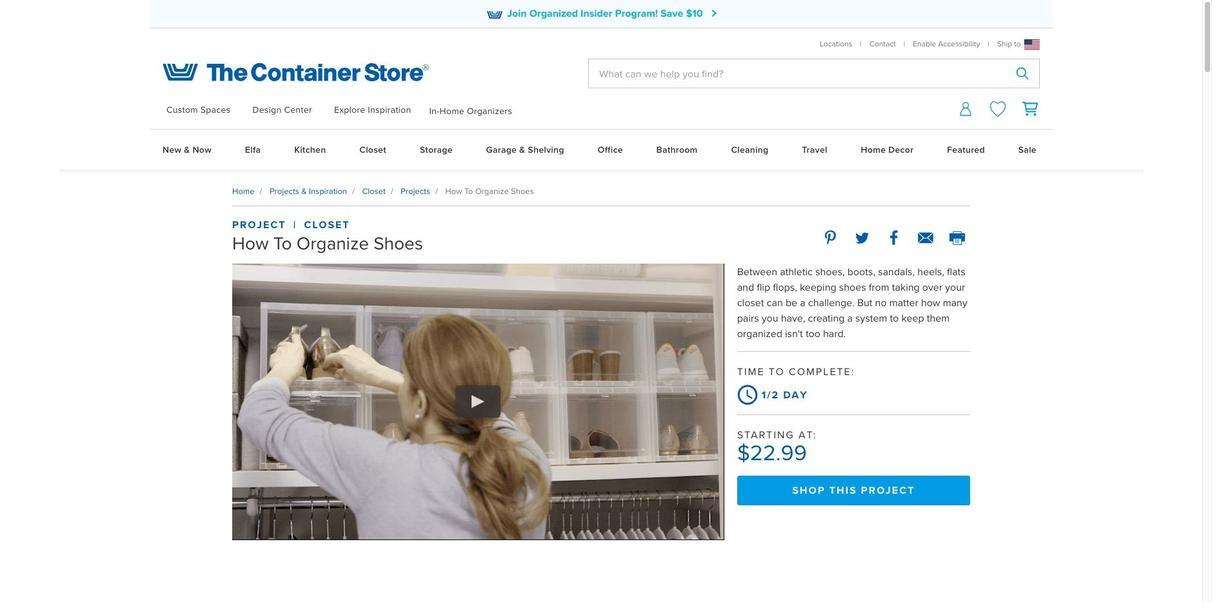 Task type: describe. For each thing, give the bounding box(es) containing it.
What can we help you find? text field
[[589, 59, 1006, 88]]

email image
[[918, 228, 933, 244]]

united states flag image
[[1024, 39, 1040, 50]]

twitter image
[[855, 230, 869, 246]]

facebook image
[[889, 230, 898, 246]]

home image
[[163, 59, 429, 85]]



Task type: vqa. For each thing, say whether or not it's contained in the screenshot.
the rightmost add to favorites image
no



Task type: locate. For each thing, give the bounding box(es) containing it.
pinterest p image
[[825, 230, 836, 246]]

menu bar
[[163, 92, 526, 129]]

print image
[[949, 229, 965, 245]]

submit search image
[[1016, 67, 1029, 80]]

None field
[[588, 59, 1040, 88]]

organized insider program image
[[487, 7, 503, 23]]

menu item
[[163, 92, 249, 129], [249, 92, 330, 129], [330, 92, 429, 129], [429, 102, 526, 118]]



